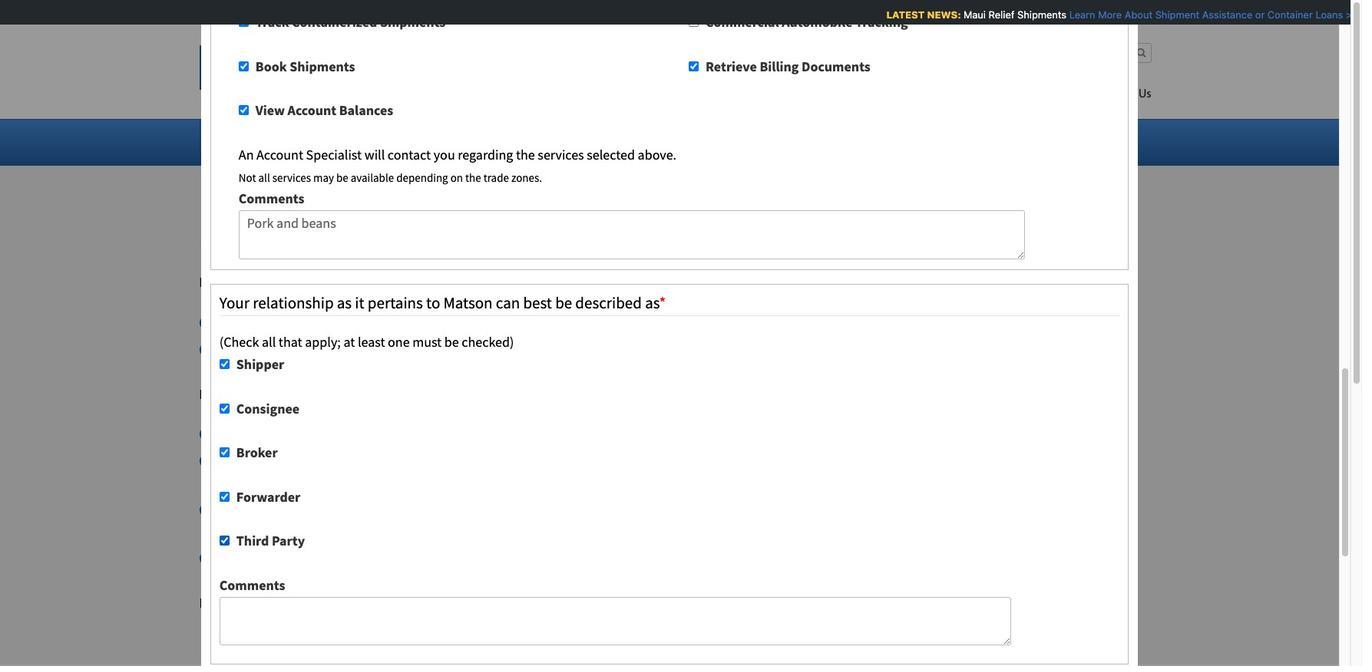 Task type: locate. For each thing, give the bounding box(es) containing it.
trade
[[484, 170, 509, 185]]

individual/one- up track link
[[226, 501, 316, 518]]

individual/one-
[[226, 425, 316, 443], [226, 452, 316, 469], [226, 501, 316, 518]]

0 vertical spatial 1-
[[615, 452, 626, 469]]

on right at
[[362, 340, 377, 358]]

*
[[659, 292, 666, 313]]

account for an
[[257, 146, 303, 163]]

account up hawaii
[[288, 102, 337, 119]]

individual/one- inside individual/one-time shipping household goods: book – please call 1-888-562-8766: track
[[226, 452, 316, 469]]

please left "800-"
[[689, 501, 726, 518]]

household
[[398, 452, 461, 469]]

container
[[1266, 8, 1312, 21]]

for
[[199, 385, 220, 403]]

2 shipping from the top
[[346, 452, 396, 469]]

company inside registration for matson navigation company
[[199, 219, 343, 265]]

1 registration from the top
[[199, 174, 376, 220]]

or left container
[[1254, 8, 1264, 21]]

above.
[[638, 146, 677, 163]]

login link
[[744, 46, 818, 59]]

shipping for household
[[346, 452, 396, 469]]

retrieve billing documents
[[706, 57, 871, 75]]

0 vertical spatial shipping
[[346, 425, 396, 443]]

1 horizontal spatial call
[[729, 501, 749, 518]]

click
[[605, 595, 631, 612]]

company up is
[[199, 219, 343, 265]]

1 vertical spatial account
[[257, 146, 303, 163]]

time
[[316, 425, 343, 443], [316, 452, 343, 469], [316, 501, 343, 518]]

0 vertical spatial time
[[316, 425, 343, 443]]

registration inside registration for matson navigation company
[[199, 174, 376, 220]]

1 horizontal spatial to
[[426, 292, 440, 313]]

comments up intended
[[220, 577, 285, 594]]

you inside an account specialist will contact you regarding the services selected above. not all services may be available depending on the trade zones.
[[434, 146, 455, 163]]

an
[[239, 146, 254, 163]]

comments down not
[[239, 190, 305, 208]]

0 vertical spatial company
[[199, 219, 343, 265]]

1 vertical spatial on
[[362, 340, 377, 358]]

with right account
[[435, 595, 460, 612]]

consignee
[[236, 400, 300, 417]]

shipping
[[346, 425, 396, 443], [346, 452, 396, 469], [346, 501, 396, 518]]

1 horizontal spatial –
[[679, 501, 686, 518]]

0 vertical spatial call
[[592, 452, 613, 469]]

or inside individual/one-time shipping other containerized commodities: book/quote – please call 1-800-962- 8766: or
[[260, 523, 272, 540]]

individual/one- up forwarder
[[226, 452, 316, 469]]

0 horizontal spatial 8766:
[[226, 523, 257, 540]]

for up "it"
[[356, 274, 373, 291]]

1 vertical spatial please
[[689, 501, 726, 518]]

time down inquires: on the bottom of the page
[[316, 425, 343, 443]]

0 vertical spatial –
[[543, 452, 549, 469]]

1-
[[615, 452, 626, 469], [752, 501, 763, 518]]

call left 888- at the bottom left
[[592, 452, 613, 469]]

account inside an account specialist will contact you regarding the services selected above. not all services may be available depending on the trade zones.
[[257, 146, 303, 163]]

latest news: maui relief shipments learn more about shipment assistance or container loans >
[[885, 8, 1351, 21]]

specialist
[[306, 146, 362, 163]]

be right may
[[336, 170, 349, 185]]

0 horizontal spatial be
[[336, 170, 349, 185]]

1 vertical spatial track
[[275, 523, 313, 540]]

track down 'broker'
[[226, 474, 265, 492]]

– inside individual/one-time shipping other containerized commodities: book/quote – please call 1-800-962- 8766: or
[[679, 501, 686, 518]]

1 horizontal spatial the
[[516, 146, 535, 163]]

top menu navigation
[[595, 81, 1152, 112]]

company up the (check
[[226, 313, 282, 331]]

needing
[[472, 340, 519, 358]]

third party
[[236, 533, 305, 550]]

for inside registration for matson navigation company
[[384, 174, 425, 220]]

0 vertical spatial individual/one-
[[226, 425, 316, 443]]

account
[[288, 102, 337, 119], [257, 146, 303, 163]]

1 vertical spatial 1-
[[752, 501, 763, 518]]

one
[[388, 333, 410, 351]]

on
[[451, 170, 463, 185], [362, 340, 377, 358]]

track inside individual/one-time shipping household goods: book – please call 1-888-562-8766: track
[[226, 474, 265, 492]]

all for other
[[222, 385, 237, 403]]

1 vertical spatial other
[[398, 501, 429, 518]]

1 horizontal spatial you
[[434, 146, 455, 163]]

broker
[[236, 444, 278, 462]]

0 horizontal spatial other
[[240, 385, 273, 403]]

3 individual/one- from the top
[[226, 501, 316, 518]]

matson
[[432, 174, 541, 220], [444, 292, 493, 313], [452, 313, 494, 331], [379, 340, 422, 358], [463, 595, 505, 612]]

1 vertical spatial time
[[316, 452, 343, 469]]

about
[[1123, 8, 1151, 21]]

please
[[552, 452, 590, 469], [689, 501, 726, 518], [565, 595, 602, 612]]

800-
[[763, 501, 788, 518]]

the left "trade"
[[465, 170, 481, 185]]

with
[[423, 313, 449, 331], [435, 595, 460, 612]]

1 vertical spatial registration
[[199, 274, 274, 291]]

please right 'book'
[[552, 452, 590, 469]]

1 vertical spatial –
[[679, 501, 686, 518]]

0 vertical spatial you
[[434, 146, 455, 163]]

1 horizontal spatial on
[[451, 170, 463, 185]]

be
[[336, 170, 349, 185], [555, 292, 572, 313], [445, 333, 459, 351]]

all right for
[[222, 385, 237, 403]]

individual/one- inside individual/one-time shipping other containerized commodities: book/quote – please call 1-800-962- 8766: or
[[226, 501, 316, 518]]

0 horizontal spatial on
[[362, 340, 377, 358]]

8766:
[[676, 452, 707, 469], [226, 523, 257, 540]]

other
[[240, 385, 273, 403], [398, 501, 429, 518]]

please inside individual/one-time shipping other containerized commodities: book/quote – please call 1-800-962- 8766: or
[[689, 501, 726, 518]]

0 horizontal spatial 1-
[[615, 452, 626, 469]]

time for household
[[316, 452, 343, 469]]

tracking
[[856, 13, 908, 31]]

more
[[1097, 8, 1121, 21]]

on right depending
[[451, 170, 463, 185]]

guam & micronesia link
[[406, 133, 526, 151]]

1 horizontal spatial other
[[398, 501, 429, 518]]

2 time from the top
[[316, 452, 343, 469]]

1 shipping from the top
[[346, 425, 396, 443]]

or
[[1254, 8, 1264, 21], [260, 523, 272, 540]]

apply;
[[305, 333, 341, 351]]

for
[[384, 174, 425, 220], [356, 274, 373, 291], [350, 595, 366, 612]]

1 vertical spatial the
[[465, 170, 481, 185]]

– right 'book'
[[543, 452, 549, 469]]

0 horizontal spatial or
[[260, 523, 272, 540]]

(check
[[220, 333, 259, 351]]

1 vertical spatial shipping
[[346, 452, 396, 469]]

all right not
[[258, 170, 270, 185]]

matson up checked)
[[452, 313, 494, 331]]

comments
[[239, 190, 305, 208], [220, 577, 285, 594]]

shipping inside individual/one-time shipping other containerized commodities: book/quote – please call 1-800-962- 8766: or
[[346, 501, 396, 518]]

2 registration from the top
[[199, 274, 274, 291]]

1 vertical spatial individual/one-
[[226, 452, 316, 469]]

1 vertical spatial for
[[356, 274, 373, 291]]

3 shipping from the top
[[346, 501, 396, 518]]

matson down regarding
[[432, 174, 541, 220]]

0 horizontal spatial as
[[337, 292, 352, 313]]

the up zones.
[[516, 146, 535, 163]]

services up zones.
[[538, 146, 584, 163]]

an
[[369, 595, 383, 612]]

registration is applicable for following:
[[199, 274, 438, 291]]

0 vertical spatial be
[[336, 170, 349, 185]]

to down "following:"
[[426, 292, 440, 313]]

as left "it"
[[337, 292, 352, 313]]

1 vertical spatial comments
[[220, 577, 285, 594]]

shipping inside individual/one-time shipping household goods: book – please call 1-888-562-8766: track
[[346, 452, 396, 469]]

1- left '562-'
[[615, 452, 626, 469]]

1 vertical spatial be
[[555, 292, 572, 313]]

track right the third
[[275, 523, 313, 540]]

2 vertical spatial time
[[316, 501, 343, 518]]

least
[[358, 333, 385, 351]]

3 time from the top
[[316, 501, 343, 518]]

guam & micronesia
[[406, 133, 517, 151]]

1 horizontal spatial shipments
[[380, 13, 446, 31]]

services left may
[[272, 170, 311, 185]]

0 vertical spatial registration
[[199, 174, 376, 220]]

individual/one- up 'broker'
[[226, 425, 316, 443]]

please left the click
[[565, 595, 602, 612]]

0 vertical spatial 8766:
[[676, 452, 707, 469]]

already
[[255, 340, 298, 358]]

1- left "962-"
[[752, 501, 763, 518]]

registration up your
[[199, 274, 274, 291]]

2 vertical spatial individual/one-
[[226, 501, 316, 518]]

0 vertical spatial on
[[451, 170, 463, 185]]

1- inside individual/one-time shipping household goods: book – please call 1-888-562-8766: track
[[615, 452, 626, 469]]

goods:
[[464, 452, 503, 469]]

1 vertical spatial you
[[210, 595, 231, 612]]

that
[[279, 333, 302, 351]]

time inside individual/one-time shipping other containerized commodities: book/quote – please call 1-800-962- 8766: or
[[316, 501, 343, 518]]

1 vertical spatial call
[[729, 501, 749, 518]]

with down your relationship as it pertains to matson can best be described as *
[[423, 313, 449, 331]]

0 horizontal spatial track
[[226, 474, 265, 492]]

Search search field
[[998, 43, 1152, 63]]

best
[[523, 292, 552, 313]]

time inside individual/one-time shipping household goods: book – please call 1-888-562-8766: track
[[316, 452, 343, 469]]

individual/one- for track
[[226, 452, 316, 469]]

1- inside individual/one-time shipping other containerized commodities: book/quote – please call 1-800-962- 8766: or
[[752, 501, 763, 518]]

0 vertical spatial track
[[226, 474, 265, 492]]

to left register
[[289, 595, 301, 612]]

an account specialist will contact you regarding the services selected above. not all services may be available depending on the trade zones.
[[239, 146, 677, 185]]

0 vertical spatial please
[[552, 452, 590, 469]]

0 vertical spatial the
[[516, 146, 535, 163]]

time for other
[[316, 501, 343, 518]]

user already registered on matson website needing additional access
[[226, 340, 621, 358]]

overview
[[219, 133, 273, 151]]

1 horizontal spatial as
[[645, 292, 659, 313]]

all left that
[[262, 333, 276, 351]]

None search field
[[998, 43, 1152, 63]]

us
[[1139, 88, 1152, 101]]

1 horizontal spatial be
[[445, 333, 459, 351]]

2 individual/one- from the top
[[226, 452, 316, 469]]

Commercial Automobile Tracking checkbox
[[689, 17, 699, 27]]

1 horizontal spatial 1-
[[752, 501, 763, 518]]

8766: up trucker link
[[226, 523, 257, 540]]

1 horizontal spatial services
[[538, 146, 584, 163]]

be right 'must'
[[445, 333, 459, 351]]

2 vertical spatial all
[[222, 385, 237, 403]]

call left "800-"
[[729, 501, 749, 518]]

book/quote
[[596, 501, 676, 518]]

registration for registration for matson navigation company
[[199, 174, 376, 220]]

not
[[239, 170, 256, 185]]

1 time from the top
[[316, 425, 343, 443]]

billing
[[760, 57, 799, 75]]

1 horizontal spatial 8766:
[[676, 452, 707, 469]]

retrieve
[[706, 57, 757, 75]]

0 vertical spatial all
[[258, 170, 270, 185]]

registration down an
[[199, 174, 376, 220]]

ongoing
[[320, 313, 367, 331]]

matson left the can
[[444, 292, 493, 313]]

all inside an account specialist will contact you regarding the services selected above. not all services may be available depending on the trade zones.
[[258, 170, 270, 185]]

call
[[592, 452, 613, 469], [729, 501, 749, 518]]

other down shipper
[[240, 385, 273, 403]]

other down household
[[398, 501, 429, 518]]

2 vertical spatial shipping
[[346, 501, 396, 518]]

or left track link
[[260, 523, 272, 540]]

documents
[[802, 57, 871, 75]]

shipping for other
[[346, 501, 396, 518]]

doing
[[284, 313, 317, 331]]

0 horizontal spatial you
[[210, 595, 231, 612]]

account right an
[[257, 146, 303, 163]]

for down the contact
[[384, 174, 425, 220]]

Comments text field
[[220, 597, 1012, 646]]

time down individual/one-time shipping automobile:
[[316, 452, 343, 469]]

shipments
[[1016, 8, 1065, 21], [380, 13, 446, 31], [290, 57, 355, 75]]

0 vertical spatial services
[[538, 146, 584, 163]]

0 horizontal spatial call
[[592, 452, 613, 469]]

1 vertical spatial all
[[262, 333, 276, 351]]

None checkbox
[[220, 359, 230, 369], [220, 404, 230, 414], [220, 536, 230, 546], [220, 359, 230, 369], [220, 404, 230, 414], [220, 536, 230, 546]]

please inside individual/one-time shipping household goods: book – please call 1-888-562-8766: track
[[552, 452, 590, 469]]

for left 'an'
[[350, 595, 366, 612]]

learn
[[1068, 8, 1094, 21]]

containerized
[[432, 501, 511, 518]]

news:
[[926, 8, 960, 21]]

account
[[386, 595, 432, 612]]

1 vertical spatial services
[[272, 170, 311, 185]]

None checkbox
[[220, 448, 230, 458], [220, 492, 230, 502], [220, 448, 230, 458], [220, 492, 230, 502]]

track link
[[275, 523, 313, 540]]

1 vertical spatial or
[[260, 523, 272, 540]]

loans
[[1314, 8, 1342, 21]]

1 horizontal spatial or
[[1254, 8, 1264, 21]]

– right book/quote
[[679, 501, 686, 518]]

track
[[226, 474, 265, 492], [275, 523, 313, 540]]

1 vertical spatial to
[[289, 595, 301, 612]]

time right forwarder
[[316, 501, 343, 518]]

individual/one- for 8766:
[[226, 501, 316, 518]]

1 vertical spatial 8766:
[[226, 523, 257, 540]]

described
[[576, 292, 642, 313]]

as right described
[[645, 292, 659, 313]]

0 horizontal spatial services
[[272, 170, 311, 185]]

8766: right 888- at the bottom left
[[676, 452, 707, 469]]

0 vertical spatial account
[[288, 102, 337, 119]]

must
[[413, 333, 442, 351]]

0 vertical spatial or
[[1254, 8, 1264, 21]]

0 horizontal spatial –
[[543, 452, 549, 469]]

be right best
[[555, 292, 572, 313]]

0 vertical spatial for
[[384, 174, 425, 220]]



Task type: describe. For each thing, give the bounding box(es) containing it.
track containerized shipments
[[256, 13, 446, 31]]

here
[[634, 595, 660, 612]]

0 horizontal spatial to
[[289, 595, 301, 612]]

book
[[256, 57, 287, 75]]

0 horizontal spatial the
[[465, 170, 481, 185]]

intended
[[234, 595, 286, 612]]

other inside individual/one-time shipping other containerized commodities: book/quote – please call 1-800-962- 8766: or
[[398, 501, 429, 518]]

search image
[[1137, 48, 1146, 58]]

registration for matson navigation company
[[199, 174, 709, 265]]

micronesia
[[455, 133, 517, 151]]

assistance
[[1201, 8, 1251, 21]]

it
[[355, 292, 365, 313]]

regarding
[[458, 146, 513, 163]]

access
[[584, 340, 621, 358]]

8766: inside individual/one-time shipping household goods: book – please call 1-888-562-8766: track
[[676, 452, 707, 469]]

blue matson logo with ocean, shipping, truck, rail and logistics written beneath it. image
[[199, 45, 414, 108]]

on inside an account specialist will contact you regarding the services selected above. not all services may be available depending on the trade zones.
[[451, 170, 463, 185]]

0 vertical spatial with
[[423, 313, 449, 331]]

commercial automobile tracking
[[706, 13, 908, 31]]

register
[[304, 595, 347, 612]]

individual/one-time shipping household goods: book – please call 1-888-562-8766: track
[[226, 452, 710, 492]]

overview link
[[219, 133, 282, 151]]

party
[[272, 533, 305, 550]]

containerized
[[292, 13, 377, 31]]

asia
[[648, 133, 672, 151]]

track
[[256, 13, 289, 31]]

latest
[[885, 8, 923, 21]]

2 vertical spatial for
[[350, 595, 366, 612]]

click here link
[[605, 595, 660, 612]]

website
[[424, 340, 469, 358]]

may
[[313, 170, 334, 185]]

learn more about shipment assistance or container loans > link
[[1068, 8, 1351, 21]]

company doing ongoing business with matson link
[[226, 313, 494, 331]]

hawaii link
[[320, 133, 368, 151]]

matson left logistics, in the left bottom of the page
[[463, 595, 505, 612]]

shipper
[[236, 356, 284, 373]]

user
[[226, 340, 253, 358]]

be inside an account specialist will contact you regarding the services selected above. not all services may be available depending on the trade zones.
[[336, 170, 349, 185]]

applicable
[[289, 274, 353, 291]]

your relationship as it pertains to matson can best be described as *
[[220, 292, 666, 313]]

Book Shipments checkbox
[[239, 61, 249, 71]]

2 horizontal spatial shipments
[[1016, 8, 1065, 21]]

can
[[496, 292, 520, 313]]

depending
[[396, 170, 448, 185]]

your
[[220, 292, 250, 313]]

if
[[199, 595, 207, 612]]

2 horizontal spatial be
[[555, 292, 572, 313]]

relationship
[[253, 292, 334, 313]]

&
[[443, 133, 452, 151]]

matson inside registration for matson navigation company
[[432, 174, 541, 220]]

available
[[351, 170, 394, 185]]

commodities:
[[514, 501, 593, 518]]

time for automobile:
[[316, 425, 343, 443]]

1 vertical spatial company
[[226, 313, 282, 331]]

forwarder
[[236, 488, 301, 506]]

562-
[[651, 452, 676, 469]]

zones.
[[512, 170, 542, 185]]

contact
[[388, 146, 431, 163]]

– inside individual/one-time shipping household goods: book – please call 1-888-562-8766: track
[[543, 452, 549, 469]]

call inside individual/one-time shipping other containerized commodities: book/quote – please call 1-800-962- 8766: or
[[729, 501, 749, 518]]

balances
[[339, 102, 393, 119]]

alaska
[[564, 133, 601, 151]]

contact us link
[[1073, 81, 1152, 112]]

matson down business
[[379, 340, 422, 358]]

2 vertical spatial be
[[445, 333, 459, 351]]

2 as from the left
[[645, 292, 659, 313]]

for all other inquires:
[[199, 385, 330, 403]]

automobile
[[782, 13, 853, 31]]

Track Containerized Shipments checkbox
[[239, 17, 249, 27]]

additional
[[522, 340, 581, 358]]

(check all that apply; at least one must be checked)
[[220, 333, 514, 351]]

shipping for automobile:
[[346, 425, 396, 443]]

Retrieve Billing Documents checkbox
[[689, 61, 699, 71]]

registration for registration is applicable for following:
[[199, 274, 274, 291]]

inquires:
[[276, 385, 330, 403]]

account for view
[[288, 102, 337, 119]]

business
[[370, 313, 421, 331]]

Comments text field
[[239, 211, 1026, 259]]

book shipments
[[256, 57, 355, 75]]

0 horizontal spatial shipments
[[290, 57, 355, 75]]

maui
[[962, 8, 984, 21]]

login
[[768, 46, 795, 59]]

automobile:
[[398, 425, 469, 443]]

at
[[344, 333, 355, 351]]

1 horizontal spatial track
[[275, 523, 313, 540]]

contact
[[1096, 88, 1136, 101]]

8766: inside individual/one-time shipping other containerized commodities: book/quote – please call 1-800-962- 8766: or
[[226, 523, 257, 540]]

is
[[277, 274, 287, 291]]

0 vertical spatial other
[[240, 385, 273, 403]]

962-
[[788, 501, 813, 518]]

2 vertical spatial please
[[565, 595, 602, 612]]

registered
[[301, 340, 359, 358]]

>
[[1345, 8, 1351, 21]]

1 as from the left
[[337, 292, 352, 313]]

View Account Balances checkbox
[[239, 105, 249, 115]]

following:
[[376, 274, 438, 291]]

if you intended to register for an account with matson logistics, please click here
[[199, 595, 660, 612]]

alaska link
[[564, 133, 611, 151]]

pertains
[[368, 292, 423, 313]]

user already registered on matson website needing additional access link
[[226, 340, 621, 358]]

0 vertical spatial comments
[[239, 190, 305, 208]]

asia link
[[648, 133, 681, 151]]

call inside individual/one-time shipping household goods: book – please call 1-888-562-8766: track
[[592, 452, 613, 469]]

hawaii
[[320, 133, 359, 151]]

1 vertical spatial with
[[435, 595, 460, 612]]

all for that
[[262, 333, 276, 351]]

1 individual/one- from the top
[[226, 425, 316, 443]]

navigation
[[548, 174, 709, 220]]

0 vertical spatial to
[[426, 292, 440, 313]]

company doing ongoing business with matson
[[226, 313, 494, 331]]

trucker link
[[226, 550, 270, 567]]



Task type: vqa. For each thing, say whether or not it's contained in the screenshot.
a.m.
no



